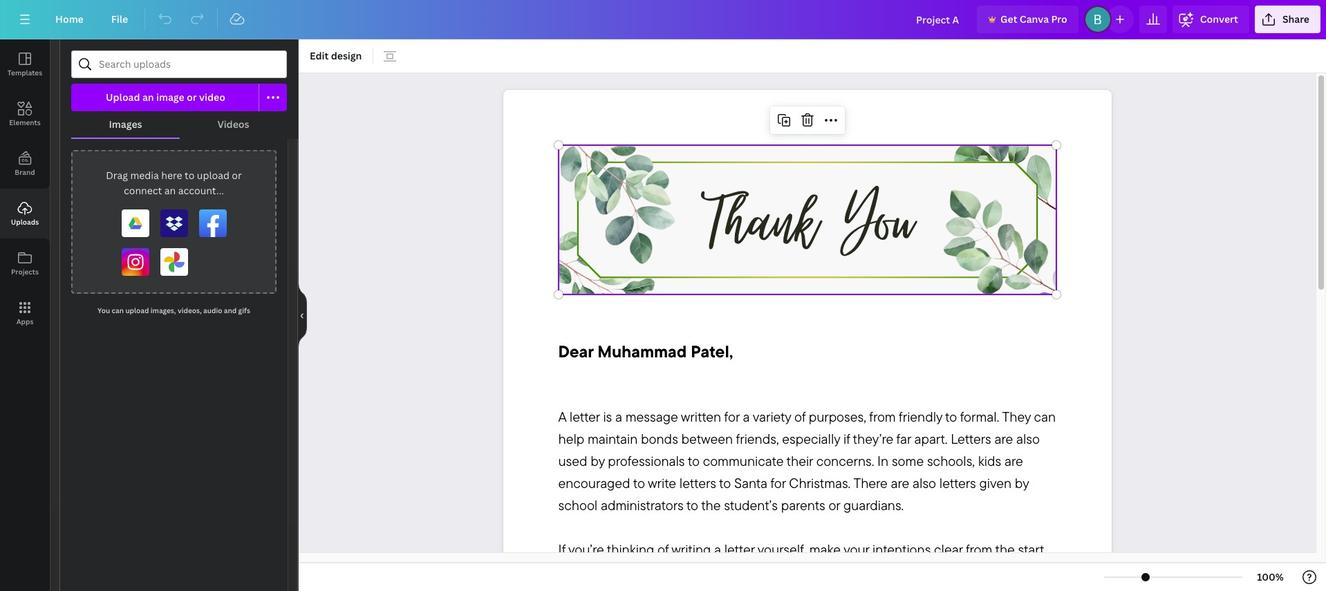 Task type: vqa. For each thing, say whether or not it's contained in the screenshot.
also
yes



Task type: describe. For each thing, give the bounding box(es) containing it.
media
[[130, 169, 159, 182]]

0 horizontal spatial you
[[98, 306, 110, 315]]

y
[[1025, 408, 1031, 425]]

communicate
[[703, 452, 784, 470]]

christmas.
[[789, 475, 851, 492]]

on
[[903, 563, 918, 580]]

an inside button
[[142, 91, 154, 104]]

needs.
[[950, 563, 989, 580]]

you're
[[568, 541, 604, 558]]

0 vertical spatial also
[[1016, 430, 1040, 448]]

is
[[603, 408, 612, 425]]

convert button
[[1173, 6, 1249, 33]]

you inside if you're thinking of writing a letter yourself, make your intentions clear from the start. you can be fun and creative or straightforward, depending on your needs. most letters are divided into sections, including the date, recipient's name, and salutation
[[558, 563, 580, 580]]

0 horizontal spatial and
[[224, 306, 237, 315]]

used
[[558, 452, 587, 470]]

be
[[609, 563, 624, 580]]

between
[[682, 430, 733, 448]]

100%
[[1257, 570, 1284, 584]]

creative
[[676, 563, 722, 580]]

straightforward,
[[741, 563, 831, 580]]

1 horizontal spatial of
[[794, 408, 806, 425]]

sections,
[[693, 585, 744, 591]]

from inside if you're thinking of writing a letter yourself, make your intentions clear from the start. you can be fun and creative or straightforward, depending on your needs. most letters are divided into sections, including the date, recipient's name, and salutation
[[966, 541, 993, 558]]

some
[[892, 452, 924, 470]]

or inside button
[[187, 91, 197, 104]]

1 horizontal spatial the
[[805, 585, 825, 591]]

recipient's
[[860, 585, 921, 591]]

edit design button
[[304, 45, 367, 67]]

can inside can help maintain bonds between friends, especially if they're far apart. letters are also used by professionals to communicate their concerns. in some schools, kids are encouraged to write letters to santa for christmas. there are also letters given by school administrators to the student's parents or guardians.
[[1034, 408, 1056, 425]]

or inside drag media here to upload or connect an account...
[[232, 169, 242, 182]]

gifs
[[238, 306, 250, 315]]

convert
[[1200, 12, 1238, 26]]

2 horizontal spatial a
[[743, 408, 750, 425]]

the inside can help maintain bonds between friends, especially if they're far apart. letters are also used by professionals to communicate their concerns. in some schools, kids are encouraged to write letters to santa for christmas. there are also letters given by school administrators to the student's parents or guardians.
[[701, 497, 721, 514]]

file button
[[100, 6, 139, 33]]

divided
[[620, 585, 664, 591]]

make
[[810, 541, 841, 558]]

videos,
[[178, 306, 202, 315]]

0 vertical spatial from
[[869, 408, 896, 425]]

muhammad
[[598, 341, 687, 362]]

Search uploads search field
[[99, 51, 278, 77]]

message
[[626, 408, 678, 425]]

letter inside if you're thinking of writing a letter yourself, make your intentions clear from the start. you can be fun and creative or straightforward, depending on your needs. most letters are divided into sections, including the date, recipient's name, and salutation
[[724, 541, 755, 558]]

videos
[[217, 118, 249, 131]]

elements
[[9, 118, 41, 127]]

to inside drag media here to upload or connect an account...
[[185, 169, 195, 182]]

student's
[[724, 497, 778, 514]]

edit design
[[310, 49, 362, 62]]

an inside drag media here to upload or connect an account...
[[164, 184, 176, 197]]

to left the formal.
[[945, 408, 957, 425]]

video
[[199, 91, 225, 104]]

upload inside drag media here to upload or connect an account...
[[197, 169, 230, 182]]

are down the
[[995, 430, 1013, 448]]

to up 'writing'
[[687, 497, 698, 514]]

2 horizontal spatial letters
[[940, 475, 976, 492]]

get canva pro
[[1001, 12, 1068, 26]]

1 vertical spatial the
[[995, 541, 1015, 558]]

there
[[854, 475, 888, 492]]

upload
[[106, 91, 140, 104]]

encouraged
[[558, 475, 630, 492]]

guardians.
[[844, 497, 904, 514]]

or inside can help maintain bonds between friends, especially if they're far apart. letters are also used by professionals to communicate their concerns. in some schools, kids are encouraged to write letters to santa for christmas. there are also letters given by school administrators to the student's parents or guardians.
[[829, 497, 840, 514]]

a
[[558, 408, 566, 425]]

dear muhammad patel,
[[558, 341, 733, 362]]

are down some
[[891, 475, 910, 492]]

maintain
[[588, 430, 638, 448]]

home link
[[44, 6, 95, 33]]

images,
[[151, 306, 176, 315]]

brand button
[[0, 139, 50, 189]]

hide image
[[298, 282, 307, 349]]

in
[[878, 452, 889, 470]]

connect
[[124, 184, 162, 197]]

of inside if you're thinking of writing a letter yourself, make your intentions clear from the start. you can be fun and creative or straightforward, depending on your needs. most letters are divided into sections, including the date, recipient's name, and salutation
[[658, 541, 669, 558]]

apps button
[[0, 288, 50, 338]]

formal.
[[960, 408, 999, 425]]

into
[[667, 585, 689, 591]]

templates button
[[0, 39, 50, 89]]

written
[[681, 408, 721, 425]]

1 vertical spatial upload
[[125, 306, 149, 315]]

2 horizontal spatial you
[[841, 172, 913, 272]]

file
[[111, 12, 128, 26]]

especially
[[782, 430, 840, 448]]

account...
[[178, 184, 224, 197]]

administrators
[[601, 497, 684, 514]]

letters inside if you're thinking of writing a letter yourself, make your intentions clear from the start. you can be fun and creative or straightforward, depending on your needs. most letters are divided into sections, including the date, recipient's name, and salutation
[[558, 585, 595, 591]]

audio
[[203, 306, 222, 315]]

concerns.
[[816, 452, 874, 470]]

to up administrators
[[633, 475, 645, 492]]

you can upload images, videos, audio and gifs
[[98, 306, 250, 315]]

main menu bar
[[0, 0, 1326, 39]]

are inside if you're thinking of writing a letter yourself, make your intentions clear from the start. you can be fun and creative or straightforward, depending on your needs. most letters are divided into sections, including the date, recipient's name, and salutation
[[598, 585, 617, 591]]

design
[[331, 49, 362, 62]]

a inside if you're thinking of writing a letter yourself, make your intentions clear from the start. you can be fun and creative or straightforward, depending on your needs. most letters are divided into sections, including the date, recipient's name, and salutation
[[714, 541, 721, 558]]

school
[[558, 497, 598, 514]]

if
[[844, 430, 850, 448]]

images button
[[71, 111, 180, 138]]

bonds
[[641, 430, 678, 448]]

upload an image or video
[[106, 91, 225, 104]]



Task type: locate. For each thing, give the bounding box(es) containing it.
share button
[[1255, 6, 1321, 33]]

variety
[[753, 408, 791, 425]]

1 horizontal spatial your
[[921, 563, 946, 580]]

1 horizontal spatial upload
[[197, 169, 230, 182]]

letters down you're
[[558, 585, 595, 591]]

by right given at the right of the page
[[1015, 475, 1029, 492]]

yourself,
[[758, 541, 806, 558]]

far
[[896, 430, 911, 448]]

0 horizontal spatial of
[[658, 541, 669, 558]]

1 horizontal spatial can
[[584, 563, 605, 580]]

1 horizontal spatial an
[[164, 184, 176, 197]]

your up name,
[[921, 563, 946, 580]]

1 vertical spatial also
[[913, 475, 936, 492]]

for inside can help maintain bonds between friends, especially if they're far apart. letters are also used by professionals to communicate their concerns. in some schools, kids are encouraged to write letters to santa for christmas. there are also letters given by school administrators to the student's parents or guardians.
[[770, 475, 786, 492]]

get canva pro button
[[977, 6, 1079, 33]]

0 horizontal spatial also
[[913, 475, 936, 492]]

1 horizontal spatial you
[[558, 563, 580, 580]]

if
[[558, 541, 565, 558]]

1 horizontal spatial letter
[[724, 541, 755, 558]]

can
[[112, 306, 124, 315], [1034, 408, 1056, 425], [584, 563, 605, 580]]

are
[[995, 430, 1013, 448], [1005, 452, 1023, 470], [891, 475, 910, 492], [598, 585, 617, 591]]

1 horizontal spatial letters
[[680, 475, 716, 492]]

can left images,
[[112, 306, 124, 315]]

and up the into
[[650, 563, 672, 580]]

0 horizontal spatial letter
[[570, 408, 600, 425]]

upload left images,
[[125, 306, 149, 315]]

1 vertical spatial an
[[164, 184, 176, 197]]

1 vertical spatial by
[[1015, 475, 1029, 492]]

templates
[[8, 68, 42, 77]]

drag
[[106, 169, 128, 182]]

for right written
[[724, 408, 740, 425]]

they're
[[853, 430, 894, 448]]

0 horizontal spatial for
[[724, 408, 740, 425]]

intentions
[[873, 541, 931, 558]]

0 horizontal spatial can
[[112, 306, 124, 315]]

of
[[794, 408, 806, 425], [658, 541, 669, 558]]

can left be
[[584, 563, 605, 580]]

write
[[648, 475, 676, 492]]

your up depending
[[844, 541, 869, 558]]

upload
[[197, 169, 230, 182], [125, 306, 149, 315]]

parents
[[781, 497, 825, 514]]

share
[[1283, 12, 1310, 26]]

1 horizontal spatial a
[[714, 541, 721, 558]]

0 vertical spatial the
[[701, 497, 721, 514]]

videos button
[[180, 111, 287, 138]]

the left date,
[[805, 585, 825, 591]]

2 vertical spatial you
[[558, 563, 580, 580]]

name,
[[924, 585, 960, 591]]

can inside if you're thinking of writing a letter yourself, make your intentions clear from the start. you can be fun and creative or straightforward, depending on your needs. most letters are divided into sections, including the date, recipient's name, and salutation
[[584, 563, 605, 580]]

and left gifs
[[224, 306, 237, 315]]

a up friends,
[[743, 408, 750, 425]]

1 horizontal spatial by
[[1015, 475, 1029, 492]]

image
[[156, 91, 184, 104]]

here
[[161, 169, 182, 182]]

or left "video"
[[187, 91, 197, 104]]

help
[[558, 430, 584, 448]]

0 vertical spatial by
[[591, 452, 605, 470]]

letters
[[951, 430, 991, 448]]

1 vertical spatial letter
[[724, 541, 755, 558]]

an left the image
[[142, 91, 154, 104]]

friends,
[[736, 430, 779, 448]]

1 vertical spatial for
[[770, 475, 786, 492]]

from up needs.
[[966, 541, 993, 558]]

0 vertical spatial your
[[844, 541, 869, 558]]

1 vertical spatial from
[[966, 541, 993, 558]]

projects button
[[0, 239, 50, 288]]

uploads
[[11, 217, 39, 227]]

can right y
[[1034, 408, 1056, 425]]

0 vertical spatial and
[[224, 306, 237, 315]]

dear
[[558, 341, 594, 362]]

2 vertical spatial and
[[963, 585, 985, 591]]

also
[[1016, 430, 1040, 448], [913, 475, 936, 492]]

0 vertical spatial can
[[112, 306, 124, 315]]

thank you
[[702, 172, 913, 272]]

0 horizontal spatial your
[[844, 541, 869, 558]]

to
[[185, 169, 195, 182], [945, 408, 957, 425], [688, 452, 700, 470], [633, 475, 645, 492], [719, 475, 731, 492], [687, 497, 698, 514]]

letters down schools,
[[940, 475, 976, 492]]

are down be
[[598, 585, 617, 591]]

upload up account...
[[197, 169, 230, 182]]

or down christmas.
[[829, 497, 840, 514]]

1 vertical spatial and
[[650, 563, 672, 580]]

1 horizontal spatial also
[[1016, 430, 1040, 448]]

the up most
[[995, 541, 1015, 558]]

and down needs.
[[963, 585, 985, 591]]

0 horizontal spatial the
[[701, 497, 721, 514]]

pro
[[1051, 12, 1068, 26]]

get
[[1001, 12, 1018, 26]]

letters right write
[[680, 475, 716, 492]]

given
[[980, 475, 1012, 492]]

brand
[[15, 167, 35, 177]]

edit
[[310, 49, 329, 62]]

a letter is a message written for a variety of purposes, from friendly to formal. the y
[[558, 408, 1034, 425]]

an down here
[[164, 184, 176, 197]]

0 vertical spatial letter
[[570, 408, 600, 425]]

depending
[[835, 563, 899, 580]]

date,
[[828, 585, 857, 591]]

by up 'encouraged'
[[591, 452, 605, 470]]

or down 'videos' button
[[232, 169, 242, 182]]

0 horizontal spatial an
[[142, 91, 154, 104]]

schools,
[[927, 452, 975, 470]]

are right kids
[[1005, 452, 1023, 470]]

a
[[615, 408, 622, 425], [743, 408, 750, 425], [714, 541, 721, 558]]

home
[[55, 12, 84, 26]]

the left student's in the bottom right of the page
[[701, 497, 721, 514]]

including
[[748, 585, 802, 591]]

of left 'writing'
[[658, 541, 669, 558]]

0 vertical spatial for
[[724, 408, 740, 425]]

elements button
[[0, 89, 50, 139]]

2 horizontal spatial and
[[963, 585, 985, 591]]

drag media here to upload or connect an account...
[[106, 169, 242, 197]]

thinking
[[607, 541, 654, 558]]

from up they're
[[869, 408, 896, 425]]

thank
[[702, 172, 818, 272]]

can help maintain bonds between friends, especially if they're far apart. letters are also used by professionals to communicate their concerns. in some schools, kids are encouraged to write letters to santa for christmas. there are also letters given by school administrators to the student's parents or guardians.
[[558, 408, 1059, 514]]

uploads button
[[0, 189, 50, 239]]

also down some
[[913, 475, 936, 492]]

for
[[724, 408, 740, 425], [770, 475, 786, 492]]

letter right a
[[570, 408, 600, 425]]

most
[[992, 563, 1021, 580]]

start.
[[1018, 541, 1047, 558]]

2 horizontal spatial the
[[995, 541, 1015, 558]]

1 vertical spatial your
[[921, 563, 946, 580]]

of up "especially"
[[794, 408, 806, 425]]

to left santa
[[719, 475, 731, 492]]

apart.
[[915, 430, 948, 448]]

Design title text field
[[905, 6, 972, 33]]

for right santa
[[770, 475, 786, 492]]

to down between
[[688, 452, 700, 470]]

0 horizontal spatial letters
[[558, 585, 595, 591]]

a right is
[[615, 408, 622, 425]]

1 horizontal spatial from
[[966, 541, 993, 558]]

2 vertical spatial the
[[805, 585, 825, 591]]

clear
[[934, 541, 963, 558]]

projects
[[11, 267, 39, 277]]

letter left yourself,
[[724, 541, 755, 558]]

or inside if you're thinking of writing a letter yourself, make your intentions clear from the start. you can be fun and creative or straightforward, depending on your needs. most letters are divided into sections, including the date, recipient's name, and salutation
[[726, 563, 737, 580]]

also down y
[[1016, 430, 1040, 448]]

1 vertical spatial can
[[1034, 408, 1056, 425]]

none text field containing thank you
[[503, 90, 1112, 591]]

1 vertical spatial you
[[98, 306, 110, 315]]

1 horizontal spatial and
[[650, 563, 672, 580]]

patel,
[[691, 341, 733, 362]]

canva
[[1020, 12, 1049, 26]]

kids
[[978, 452, 1001, 470]]

upload an image or video button
[[71, 84, 259, 111]]

you
[[841, 172, 913, 272], [98, 306, 110, 315], [558, 563, 580, 580]]

0 vertical spatial an
[[142, 91, 154, 104]]

1 horizontal spatial for
[[770, 475, 786, 492]]

0 horizontal spatial upload
[[125, 306, 149, 315]]

santa
[[734, 475, 768, 492]]

0 vertical spatial of
[[794, 408, 806, 425]]

writing
[[672, 541, 711, 558]]

a right 'writing'
[[714, 541, 721, 558]]

0 horizontal spatial by
[[591, 452, 605, 470]]

apps
[[16, 317, 33, 326]]

0 horizontal spatial a
[[615, 408, 622, 425]]

professionals
[[608, 452, 685, 470]]

1 vertical spatial of
[[658, 541, 669, 558]]

or up sections,
[[726, 563, 737, 580]]

100% button
[[1248, 566, 1293, 588]]

letter
[[570, 408, 600, 425], [724, 541, 755, 558]]

None text field
[[503, 90, 1112, 591]]

side panel tab list
[[0, 39, 50, 338]]

to right here
[[185, 169, 195, 182]]

0 vertical spatial upload
[[197, 169, 230, 182]]

2 vertical spatial can
[[584, 563, 605, 580]]

your
[[844, 541, 869, 558], [921, 563, 946, 580]]

0 vertical spatial you
[[841, 172, 913, 272]]

and
[[224, 306, 237, 315], [650, 563, 672, 580], [963, 585, 985, 591]]

2 horizontal spatial can
[[1034, 408, 1056, 425]]

0 horizontal spatial from
[[869, 408, 896, 425]]



